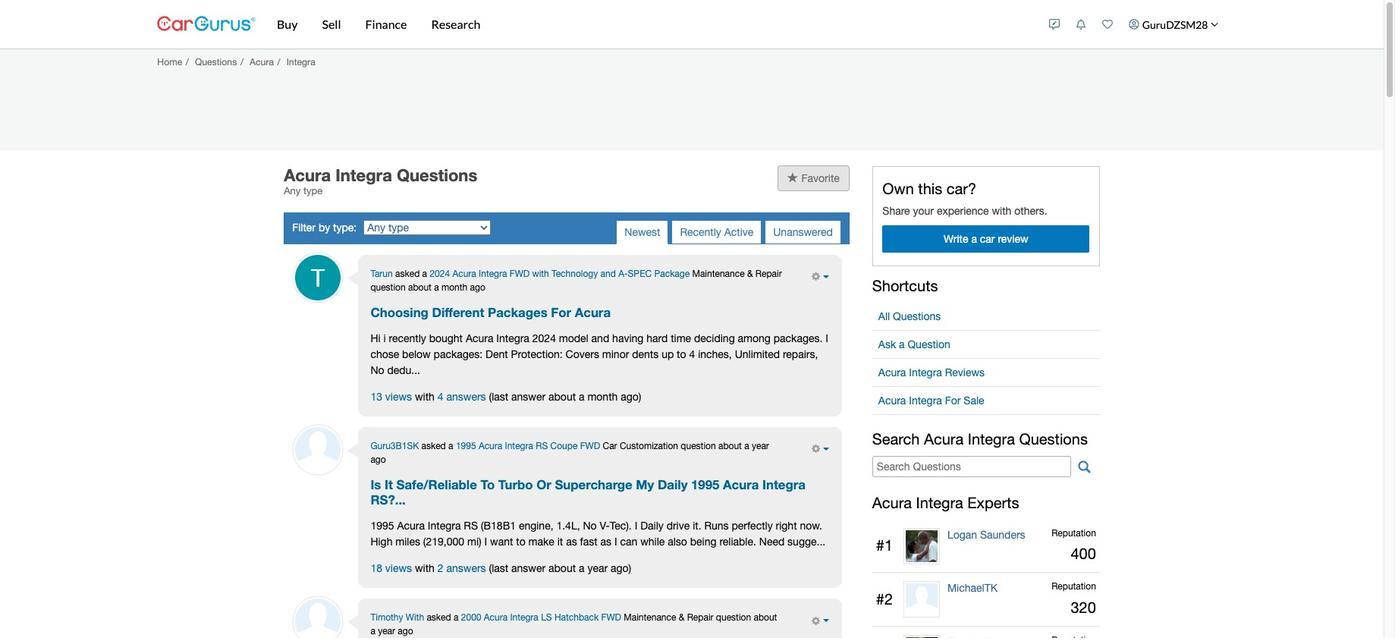 Task type: locate. For each thing, give the bounding box(es) containing it.
i left can
[[615, 536, 618, 548]]

packages.
[[774, 333, 823, 345]]

0 horizontal spatial no
[[371, 364, 384, 377]]

/ left acura link
[[241, 56, 244, 67]]

ask a question
[[879, 339, 951, 351]]

fwd up packages
[[510, 269, 530, 279]]

2 answers from the top
[[447, 563, 486, 575]]

this
[[919, 180, 943, 198]]

about
[[408, 282, 432, 293], [549, 391, 576, 403], [719, 441, 742, 452], [549, 563, 576, 575], [754, 613, 778, 624]]

views for is it safe/reliable to turbo or supercharge my daily 1995 acura integra rs?...
[[385, 563, 412, 575]]

1 answers from the top
[[447, 391, 486, 403]]

to inside 1995 acura integra rs (b18b1 engine, 1.4l, no     v-tec). i daily drive it. runs perfectly right now. high miles (219,000 mi) i want to make it as fast as  i can while also being reliable. need sugge...
[[516, 536, 526, 548]]

asked
[[396, 269, 420, 279], [422, 441, 446, 452], [427, 613, 451, 624]]

write
[[944, 233, 969, 245]]

integra inside acura integra questions any type
[[336, 165, 392, 185]]

month up different
[[442, 282, 468, 293]]

ls
[[541, 613, 552, 624]]

1 vertical spatial daily
[[641, 520, 664, 532]]

1995 up high
[[371, 520, 394, 532]]

1 horizontal spatial 1995
[[456, 441, 476, 452]]

0 horizontal spatial month
[[442, 282, 468, 293]]

rs inside 1995 acura integra rs (b18b1 engine, 1.4l, no     v-tec). i daily drive it. runs perfectly right now. high miles (219,000 mi) i want to make it as fast as  i can while also being reliable. need sugge...
[[464, 520, 478, 532]]

maintenance inside maintenance & repair             question             about a year ago
[[624, 613, 677, 624]]

0 horizontal spatial 4
[[438, 391, 444, 403]]

newest link
[[617, 220, 669, 244]]

model
[[559, 333, 589, 345]]

home / questions / acura / integra
[[157, 56, 316, 67]]

mi)
[[468, 536, 482, 548]]

daily inside is it safe/reliable to turbo or supercharge my daily 1995 acura integra rs?...
[[658, 478, 688, 493]]

rs
[[536, 441, 548, 452], [464, 520, 478, 532]]

0 vertical spatial 4
[[690, 349, 695, 361]]

1 horizontal spatial fwd
[[580, 441, 601, 452]]

fwd left car
[[580, 441, 601, 452]]

1 vertical spatial 2024
[[533, 333, 556, 345]]

all questions link
[[873, 303, 1100, 330]]

ago down timothy with link
[[398, 627, 413, 637]]

0 horizontal spatial repair
[[687, 613, 714, 624]]

1 vertical spatial &
[[679, 613, 685, 624]]

reputation up 320
[[1052, 582, 1097, 592]]

1 reputation from the top
[[1052, 528, 1097, 539]]

2 vertical spatial question
[[716, 613, 752, 624]]

integra up type:
[[336, 165, 392, 185]]

integra up "(219,000"
[[428, 520, 461, 532]]

answers right 2
[[447, 563, 486, 575]]

sale
[[964, 395, 985, 407]]

1 horizontal spatial 2024
[[533, 333, 556, 345]]

1 answer from the top
[[512, 391, 546, 403]]

integra up the "right"
[[763, 478, 806, 493]]

question for tarun asked a 2024 acura integra fwd with technology and a-spec package
[[371, 282, 406, 293]]

integra up dent
[[497, 333, 530, 345]]

1 horizontal spatial rs
[[536, 441, 548, 452]]

1 horizontal spatial month
[[588, 391, 618, 403]]

ago up choosing different packages for acura in the left of the page
[[470, 282, 486, 293]]

0 vertical spatial (last
[[489, 391, 509, 403]]

1 vertical spatial (last
[[489, 563, 509, 575]]

2 answer from the top
[[512, 563, 546, 575]]

/ right acura link
[[277, 56, 281, 67]]

timothy
[[371, 613, 403, 624]]

1 vertical spatial answers
[[447, 563, 486, 575]]

2 vertical spatial ago
[[398, 627, 413, 637]]

daily up while
[[641, 520, 664, 532]]

choosing different packages for acura
[[371, 305, 611, 320]]

2 horizontal spatial fwd
[[602, 613, 622, 624]]

answers down packages:
[[447, 391, 486, 403]]

question inside maintenance & repair question             about a month ago
[[371, 282, 406, 293]]

1 horizontal spatial /
[[241, 56, 244, 67]]

question
[[371, 282, 406, 293], [681, 441, 716, 452], [716, 613, 752, 624]]

for inside the newest tab panel
[[551, 305, 572, 320]]

0 horizontal spatial fwd
[[510, 269, 530, 279]]

saved cars image
[[1103, 19, 1114, 30]]

0 vertical spatial answers
[[447, 391, 486, 403]]

2024 up different
[[430, 269, 450, 279]]

1 vertical spatial no
[[583, 520, 597, 532]]

for up model
[[551, 305, 572, 320]]

0 vertical spatial no
[[371, 364, 384, 377]]

saunders
[[981, 529, 1026, 541]]

13 views link
[[371, 391, 412, 403]]

0 vertical spatial ago
[[470, 282, 486, 293]]

1 vertical spatial ago
[[371, 455, 386, 465]]

rs up "mi)"
[[464, 520, 478, 532]]

1 horizontal spatial 4
[[690, 349, 695, 361]]

daily
[[658, 478, 688, 493], [641, 520, 664, 532]]

asked up safe/reliable at the left bottom of page
[[422, 441, 446, 452]]

integra up search questions text field
[[968, 431, 1016, 448]]

2 as from the left
[[601, 536, 612, 548]]

1 horizontal spatial maintenance
[[693, 269, 745, 279]]

rs left coupe
[[536, 441, 548, 452]]

answer for for
[[512, 391, 546, 403]]

is it safe/reliable to turbo or supercharge my daily 1995 acura integra rs?... link
[[371, 478, 830, 508]]

#2
[[877, 591, 893, 608]]

0 vertical spatial maintenance
[[693, 269, 745, 279]]

0 horizontal spatial rs
[[464, 520, 478, 532]]

(last right 4 answers link
[[489, 391, 509, 403]]

2 horizontal spatial 1995
[[692, 478, 720, 493]]

buy button
[[265, 0, 310, 49]]

0 vertical spatial year
[[752, 441, 770, 452]]

as down v-
[[601, 536, 612, 548]]

acura up "perfectly"
[[723, 478, 759, 493]]

with left others.
[[992, 205, 1012, 217]]

no
[[371, 364, 384, 377], [583, 520, 597, 532]]

0 horizontal spatial as
[[566, 536, 577, 548]]

reputation for 320
[[1052, 582, 1097, 592]]

ago down guru3b1sk link
[[371, 455, 386, 465]]

& inside maintenance & repair             question             about a year ago
[[679, 613, 685, 624]]

dedu...
[[387, 364, 421, 377]]

research button
[[419, 0, 493, 49]]

0 horizontal spatial ago
[[371, 455, 386, 465]]

2024 up protection: in the bottom left of the page
[[533, 333, 556, 345]]

2 vertical spatial year
[[378, 627, 396, 637]]

question inside maintenance & repair             question             about a year ago
[[716, 613, 752, 624]]

(last
[[489, 391, 509, 403], [489, 563, 509, 575]]

1995
[[456, 441, 476, 452], [692, 478, 720, 493], [371, 520, 394, 532]]

car
[[981, 233, 996, 245]]

1 horizontal spatial to
[[677, 349, 687, 361]]

open notifications image
[[1076, 19, 1087, 30]]

integra right acura link
[[287, 56, 316, 67]]

and up minor
[[592, 333, 610, 345]]

asked right tarun link
[[396, 269, 420, 279]]

others.
[[1015, 205, 1048, 217]]

1 views from the top
[[385, 391, 412, 403]]

0 vertical spatial for
[[551, 305, 572, 320]]

1 horizontal spatial year
[[588, 563, 608, 575]]

for left sale at the bottom right of the page
[[946, 395, 961, 407]]

dent
[[486, 349, 508, 361]]

repair inside maintenance & repair             question             about a year ago
[[687, 613, 714, 624]]

spec
[[628, 269, 652, 279]]

1 vertical spatial 1995
[[692, 478, 720, 493]]

ago for asked
[[470, 282, 486, 293]]

& inside maintenance & repair question             about a month ago
[[748, 269, 753, 279]]

2000
[[461, 613, 482, 624]]

right
[[776, 520, 797, 532]]

0 vertical spatial month
[[442, 282, 468, 293]]

views right '18'
[[385, 563, 412, 575]]

search
[[873, 431, 920, 448]]

0 horizontal spatial to
[[516, 536, 526, 548]]

it
[[385, 478, 393, 493]]

filter
[[292, 222, 316, 234]]

for
[[551, 305, 572, 320], [946, 395, 961, 407]]

2 vertical spatial 1995
[[371, 520, 394, 532]]

no inside hi  i recently bought acura integra 2024 model and having hard time deciding  among packages. i chose below packages:    dent protection: covers minor dents up to 4 inches, unlimited repairs, no  dedu...
[[371, 364, 384, 377]]

1 horizontal spatial no
[[583, 520, 597, 532]]

asked for different
[[396, 269, 420, 279]]

questions
[[195, 56, 237, 67], [397, 165, 478, 185], [893, 311, 941, 323], [1020, 431, 1088, 448]]

& for 2000 acura integra ls hatchback fwd
[[679, 613, 685, 624]]

0 vertical spatial views
[[385, 391, 412, 403]]

2 horizontal spatial /
[[277, 56, 281, 67]]

0 horizontal spatial year
[[378, 627, 396, 637]]

asked right with
[[427, 613, 451, 624]]

sort questions by tab list
[[617, 220, 842, 244]]

0 vertical spatial ago)
[[621, 391, 642, 403]]

integra up choosing different packages for acura in the left of the page
[[479, 269, 507, 279]]

to right want
[[516, 536, 526, 548]]

0 vertical spatial fwd
[[510, 269, 530, 279]]

repair for maintenance & repair question             about a month ago
[[756, 269, 782, 279]]

0 vertical spatial reputation
[[1052, 528, 1097, 539]]

i right packages.
[[826, 333, 829, 345]]

answer down protection: in the bottom left of the page
[[512, 391, 546, 403]]

filter by type:
[[292, 222, 360, 234]]

time
[[671, 333, 692, 345]]

ago inside maintenance & repair question             about a month ago
[[470, 282, 486, 293]]

add a car review image
[[1050, 19, 1061, 30]]

1 vertical spatial question
[[681, 441, 716, 452]]

guru3b1sk asked a 1995 acura integra rs coupe fwd
[[371, 441, 601, 452]]

active
[[725, 226, 754, 238]]

0 vertical spatial &
[[748, 269, 753, 279]]

cargurus logo homepage link link
[[157, 3, 256, 46]]

18 views link
[[371, 563, 412, 575]]

1 horizontal spatial &
[[748, 269, 753, 279]]

0 horizontal spatial &
[[679, 613, 685, 624]]

maintenance down recently active "link" at the top of page
[[693, 269, 745, 279]]

daily right my
[[658, 478, 688, 493]]

answer for to
[[512, 563, 546, 575]]

daily inside 1995 acura integra rs (b18b1 engine, 1.4l, no     v-tec). i daily drive it. runs perfectly right now. high miles (219,000 mi) i want to make it as fast as  i can while also being reliable. need sugge...
[[641, 520, 664, 532]]

Search Questions text field
[[873, 456, 1072, 478]]

320
[[1071, 599, 1097, 616]]

0 vertical spatial 1995
[[456, 441, 476, 452]]

my
[[636, 478, 655, 493]]

gurudzsm28 menu
[[1042, 3, 1227, 46]]

1 (last from the top
[[489, 391, 509, 403]]

(b18b1
[[481, 520, 516, 532]]

as right it
[[566, 536, 577, 548]]

among
[[738, 333, 771, 345]]

1 vertical spatial ago)
[[611, 563, 632, 575]]

ago) for turbo
[[611, 563, 632, 575]]

1 horizontal spatial as
[[601, 536, 612, 548]]

month down hi  i recently bought acura integra 2024 model and having hard time deciding  among packages. i chose below packages:    dent protection: covers minor dents up to 4 inches, unlimited repairs, no  dedu...
[[588, 391, 618, 403]]

to inside hi  i recently bought acura integra 2024 model and having hard time deciding  among packages. i chose below packages:    dent protection: covers minor dents up to 4 inches, unlimited repairs, no  dedu...
[[677, 349, 687, 361]]

acura up type
[[284, 165, 331, 185]]

reputation up 400
[[1052, 528, 1097, 539]]

0 vertical spatial repair
[[756, 269, 782, 279]]

timothy with link
[[371, 613, 424, 624]]

0 vertical spatial asked
[[396, 269, 420, 279]]

make
[[529, 536, 555, 548]]

fwd right hatchback
[[602, 613, 622, 624]]

question inside car customization             question             about a year ago
[[681, 441, 716, 452]]

1995 acura integra rs (b18b1 engine, 1.4l, no     v-tec). i daily drive it. runs perfectly right now. high miles (219,000 mi) i want to make it as fast as  i can while also being reliable. need sugge...
[[371, 520, 826, 548]]

1 vertical spatial maintenance
[[624, 613, 677, 624]]

ask
[[879, 339, 897, 351]]

packages:
[[434, 349, 483, 361]]

i
[[826, 333, 829, 345], [635, 520, 638, 532], [485, 536, 487, 548], [615, 536, 618, 548]]

0 horizontal spatial 1995
[[371, 520, 394, 532]]

4 down time
[[690, 349, 695, 361]]

acura down ask
[[879, 367, 907, 379]]

(last for packages
[[489, 391, 509, 403]]

safe/reliable
[[397, 478, 477, 493]]

2 (last from the top
[[489, 563, 509, 575]]

acura integra experts
[[873, 494, 1020, 511]]

maintenance right hatchback
[[624, 613, 677, 624]]

0 vertical spatial answer
[[512, 391, 546, 403]]

unanswered
[[774, 226, 833, 238]]

and left a-
[[601, 269, 616, 279]]

acura up #1
[[873, 494, 912, 511]]

2 vertical spatial fwd
[[602, 613, 622, 624]]

month inside maintenance & repair question             about a month ago
[[442, 282, 468, 293]]

as
[[566, 536, 577, 548], [601, 536, 612, 548]]

1995 up it.
[[692, 478, 720, 493]]

#1
[[877, 537, 893, 554]]

answer down make on the left
[[512, 563, 546, 575]]

1 horizontal spatial ago
[[398, 627, 413, 637]]

acura inside is it safe/reliable to turbo or supercharge my daily 1995 acura integra rs?...
[[723, 478, 759, 493]]

i right "mi)"
[[485, 536, 487, 548]]

can
[[621, 536, 638, 548]]

acura down buy popup button
[[250, 56, 274, 67]]

fwd
[[510, 269, 530, 279], [580, 441, 601, 452], [602, 613, 622, 624]]

2 answers link
[[438, 563, 486, 575]]

0 horizontal spatial for
[[551, 305, 572, 320]]

reputation 320
[[1052, 582, 1097, 616]]

high
[[371, 536, 393, 548]]

1 vertical spatial answer
[[512, 563, 546, 575]]

acura up search questions text field
[[925, 431, 964, 448]]

(last down want
[[489, 563, 509, 575]]

1 vertical spatial 4
[[438, 391, 444, 403]]

no left v-
[[583, 520, 597, 532]]

user icon image
[[1130, 19, 1140, 30]]

2 vertical spatial asked
[[427, 613, 451, 624]]

maintenance inside maintenance & repair question             about a month ago
[[693, 269, 745, 279]]

hatchback
[[555, 613, 599, 624]]

1 vertical spatial rs
[[464, 520, 478, 532]]

2 views from the top
[[385, 563, 412, 575]]

1 vertical spatial repair
[[687, 613, 714, 624]]

chevron down image
[[1211, 20, 1219, 28]]

repair inside maintenance & repair question             about a month ago
[[756, 269, 782, 279]]

views right 13
[[385, 391, 412, 403]]

integra inside hi  i recently bought acura integra 2024 model and having hard time deciding  among packages. i chose below packages:    dent protection: covers minor dents up to 4 inches, unlimited repairs, no  dedu...
[[497, 333, 530, 345]]

1 vertical spatial for
[[946, 395, 961, 407]]

ago for with
[[398, 627, 413, 637]]

reputation for 400
[[1052, 528, 1097, 539]]

1 vertical spatial asked
[[422, 441, 446, 452]]

1995 up safe/reliable at the left bottom of page
[[456, 441, 476, 452]]

menu bar
[[256, 0, 1042, 49]]

integra inside 1995 acura integra rs (b18b1 engine, 1.4l, no     v-tec). i daily drive it. runs perfectly right now. high miles (219,000 mi) i want to make it as fast as  i can while also being reliable. need sugge...
[[428, 520, 461, 532]]

1 vertical spatial to
[[516, 536, 526, 548]]

0 horizontal spatial maintenance
[[624, 613, 677, 624]]

about inside maintenance & repair question             about a month ago
[[408, 282, 432, 293]]

/ right home
[[186, 56, 189, 67]]

dents
[[632, 349, 659, 361]]

repair
[[756, 269, 782, 279], [687, 613, 714, 624]]

2 horizontal spatial ago
[[470, 282, 486, 293]]

4 down packages:
[[438, 391, 444, 403]]

1 vertical spatial reputation
[[1052, 582, 1097, 592]]

finance button
[[353, 0, 419, 49]]

0 horizontal spatial 2024
[[430, 269, 450, 279]]

acura up miles
[[397, 520, 425, 532]]

maintenance for 2024 acura integra fwd with technology and a-spec package
[[693, 269, 745, 279]]

with right "13 views" link
[[415, 391, 435, 403]]

a-
[[619, 269, 628, 279]]

fast
[[580, 536, 598, 548]]

reputation 400
[[1052, 528, 1097, 562]]

0 vertical spatial daily
[[658, 478, 688, 493]]

menu bar containing buy
[[256, 0, 1042, 49]]

0 horizontal spatial /
[[186, 56, 189, 67]]

to right 'up'
[[677, 349, 687, 361]]

or
[[537, 478, 552, 493]]

1 vertical spatial and
[[592, 333, 610, 345]]

package
[[655, 269, 690, 279]]

(last for safe/reliable
[[489, 563, 509, 575]]

0 vertical spatial question
[[371, 282, 406, 293]]

ago inside maintenance & repair             question             about a year ago
[[398, 627, 413, 637]]

0 vertical spatial 2024
[[430, 269, 450, 279]]

2 horizontal spatial year
[[752, 441, 770, 452]]

ago) down can
[[611, 563, 632, 575]]

2 reputation from the top
[[1052, 582, 1097, 592]]

ask a question link
[[873, 331, 1100, 359]]

1 horizontal spatial for
[[946, 395, 961, 407]]

no down chose
[[371, 364, 384, 377]]

answer
[[512, 391, 546, 403], [512, 563, 546, 575]]

1 vertical spatial views
[[385, 563, 412, 575]]

0 vertical spatial to
[[677, 349, 687, 361]]

1 horizontal spatial repair
[[756, 269, 782, 279]]

acura up dent
[[466, 333, 494, 345]]

0 vertical spatial rs
[[536, 441, 548, 452]]

ago) down dents
[[621, 391, 642, 403]]



Task type: describe. For each thing, give the bounding box(es) containing it.
drive
[[667, 520, 690, 532]]

and inside hi  i recently bought acura integra 2024 model and having hard time deciding  among packages. i chose below packages:    dent protection: covers minor dents up to 4 inches, unlimited repairs, no  dedu...
[[592, 333, 610, 345]]

write a car review
[[944, 233, 1029, 245]]

ago inside car customization             question             about a year ago
[[371, 455, 386, 465]]

below
[[402, 349, 431, 361]]

1 vertical spatial year
[[588, 563, 608, 575]]

deciding
[[695, 333, 735, 345]]

tarun link
[[371, 269, 393, 279]]

0 vertical spatial and
[[601, 269, 616, 279]]

tarun asked a 2024 acura integra fwd with technology and a-spec package
[[371, 269, 690, 279]]

with left technology
[[533, 269, 549, 279]]

share
[[883, 205, 911, 217]]

acura integra reviews
[[879, 367, 985, 379]]

3 / from the left
[[277, 56, 281, 67]]

acura up to
[[479, 441, 503, 452]]

acura integra reviews link
[[873, 359, 1100, 387]]

acura up model
[[575, 305, 611, 320]]

(219,000
[[423, 536, 465, 548]]

i
[[384, 333, 386, 345]]

perfectly
[[732, 520, 773, 532]]

sell button
[[310, 0, 353, 49]]

asked for it
[[422, 441, 446, 452]]

maintenance for 2000 acura integra ls hatchback fwd
[[624, 613, 677, 624]]

a inside maintenance & repair             question             about a year ago
[[371, 627, 376, 637]]

acura integra for sale
[[879, 395, 985, 407]]

acura inside 1995 acura integra rs (b18b1 engine, 1.4l, no     v-tec). i daily drive it. runs perfectly right now. high miles (219,000 mi) i want to make it as fast as  i can while also being reliable. need sugge...
[[397, 520, 425, 532]]

home
[[157, 56, 182, 67]]

cargurus logo homepage link image
[[157, 3, 256, 46]]

questions link
[[195, 56, 237, 67]]

acura link
[[250, 56, 274, 67]]

integra up logan
[[917, 494, 964, 511]]

covers
[[566, 349, 600, 361]]

guru3b1sk
[[371, 441, 419, 452]]

questions inside acura integra questions any type
[[397, 165, 478, 185]]

minor
[[603, 349, 630, 361]]

engine,
[[519, 520, 554, 532]]

Favorite checkbox
[[778, 165, 850, 191]]

2024 inside hi  i recently bought acura integra 2024 model and having hard time deciding  among packages. i chose below packages:    dent protection: covers minor dents up to 4 inches, unlimited repairs, no  dedu...
[[533, 333, 556, 345]]

18
[[371, 563, 383, 575]]

choosing
[[371, 305, 429, 320]]

customization
[[620, 441, 679, 452]]

answers for safe/reliable
[[447, 563, 486, 575]]

unanswered link
[[765, 220, 842, 244]]

about inside car customization             question             about a year ago
[[719, 441, 742, 452]]

question
[[908, 339, 951, 351]]

bought
[[429, 333, 463, 345]]

integra inside is it safe/reliable to turbo or supercharge my daily 1995 acura integra rs?...
[[763, 478, 806, 493]]

need
[[760, 536, 785, 548]]

a inside maintenance & repair question             about a month ago
[[434, 282, 439, 293]]

by
[[319, 222, 330, 234]]

your
[[914, 205, 934, 217]]

about inside maintenance & repair             question             about a year ago
[[754, 613, 778, 624]]

repair for maintenance & repair             question             about a year ago
[[687, 613, 714, 624]]

answers for packages
[[447, 391, 486, 403]]

acura inside acura integra questions any type
[[284, 165, 331, 185]]

integra down 'acura integra reviews'
[[910, 395, 943, 407]]

no inside 1995 acura integra rs (b18b1 engine, 1.4l, no     v-tec). i daily drive it. runs perfectly right now. high miles (219,000 mi) i want to make it as fast as  i can while also being reliable. need sugge...
[[583, 520, 597, 532]]

v-
[[600, 520, 610, 532]]

400
[[1071, 545, 1097, 562]]

being
[[691, 536, 717, 548]]

supercharge
[[555, 478, 633, 493]]

acura up search
[[879, 395, 907, 407]]

newest tab panel
[[291, 255, 843, 638]]

question for timothy with asked a 2000 acura integra ls hatchback fwd
[[716, 613, 752, 624]]

tec).
[[610, 520, 632, 532]]

logan
[[948, 529, 978, 541]]

1995 inside 1995 acura integra rs (b18b1 engine, 1.4l, no     v-tec). i daily drive it. runs perfectly right now. high miles (219,000 mi) i want to make it as fast as  i can while also being reliable. need sugge...
[[371, 520, 394, 532]]

views for choosing different packages for acura
[[385, 391, 412, 403]]

favorite
[[802, 172, 840, 184]]

turbo
[[499, 478, 533, 493]]

2
[[438, 563, 444, 575]]

with
[[406, 613, 424, 624]]

1 vertical spatial month
[[588, 391, 618, 403]]

for inside the shortcuts menu
[[946, 395, 961, 407]]

i inside hi  i recently bought acura integra 2024 model and having hard time deciding  among packages. i chose below packages:    dent protection: covers minor dents up to 4 inches, unlimited repairs, no  dedu...
[[826, 333, 829, 345]]

1 vertical spatial fwd
[[580, 441, 601, 452]]

car
[[603, 441, 618, 452]]

now.
[[800, 520, 823, 532]]

hi  i recently bought acura integra 2024 model and having hard time deciding  among packages. i chose below packages:    dent protection: covers minor dents up to 4 inches, unlimited repairs, no  dedu...
[[371, 333, 829, 377]]

recently
[[389, 333, 426, 345]]

year inside car customization             question             about a year ago
[[752, 441, 770, 452]]

2 / from the left
[[241, 56, 244, 67]]

car customization             question             about a year ago
[[371, 441, 770, 465]]

acura right 2000
[[484, 613, 508, 624]]

recently active
[[680, 226, 754, 238]]

a inside the shortcuts menu
[[900, 339, 905, 351]]

experience
[[937, 205, 990, 217]]

acura integra questions any type
[[284, 165, 478, 197]]

4 inside hi  i recently bought acura integra 2024 model and having hard time deciding  among packages. i chose below packages:    dent protection: covers minor dents up to 4 inches, unlimited repairs, no  dedu...
[[690, 349, 695, 361]]

gurudzsm28
[[1143, 18, 1209, 31]]

sell
[[322, 17, 341, 31]]

1995 acura integra rs coupe fwd link
[[456, 441, 601, 452]]

2000 acura integra ls hatchback fwd link
[[461, 613, 622, 624]]

is it safe/reliable to turbo or supercharge my daily 1995 acura integra rs?...
[[371, 478, 806, 508]]

having
[[613, 333, 644, 345]]

reliable.
[[720, 536, 757, 548]]

newest
[[625, 226, 661, 238]]

research
[[431, 17, 481, 31]]

type
[[304, 185, 323, 197]]

gurudzsm28 button
[[1122, 3, 1227, 46]]

hi
[[371, 333, 381, 345]]

year inside maintenance & repair             question             about a year ago
[[378, 627, 396, 637]]

acura up different
[[453, 269, 477, 279]]

with inside own this car? share your experience with others.
[[992, 205, 1012, 217]]

michaeltk
[[948, 583, 998, 595]]

type:
[[333, 222, 357, 234]]

acura inside hi  i recently bought acura integra 2024 model and having hard time deciding  among packages. i chose below packages:    dent protection: covers minor dents up to 4 inches, unlimited repairs, no  dedu...
[[466, 333, 494, 345]]

home link
[[157, 56, 182, 67]]

integra up turbo
[[505, 441, 534, 452]]

shortcuts menu
[[873, 303, 1100, 415]]

a inside car customization             question             about a year ago
[[745, 441, 750, 452]]

1 / from the left
[[186, 56, 189, 67]]

1 as from the left
[[566, 536, 577, 548]]

shortcuts
[[873, 277, 939, 295]]

questions inside the shortcuts menu
[[893, 311, 941, 323]]

i right tec).
[[635, 520, 638, 532]]

& for 2024 acura integra fwd with technology and a-spec package
[[748, 269, 753, 279]]

acura integra for sale link
[[873, 387, 1100, 415]]

integra down question
[[910, 367, 943, 379]]

integra left ls
[[510, 613, 539, 624]]

chose
[[371, 349, 399, 361]]

1995 inside is it safe/reliable to turbo or supercharge my daily 1995 acura integra rs?...
[[692, 478, 720, 493]]

with left 2
[[415, 563, 435, 575]]

maintenance & repair             question             about a year ago
[[371, 613, 778, 637]]

sugge...
[[788, 536, 826, 548]]

different
[[432, 305, 485, 320]]

to
[[481, 478, 495, 493]]

experts
[[968, 494, 1020, 511]]

ago) for acura
[[621, 391, 642, 403]]



Task type: vqa. For each thing, say whether or not it's contained in the screenshot.
the rightmost 'more'
no



